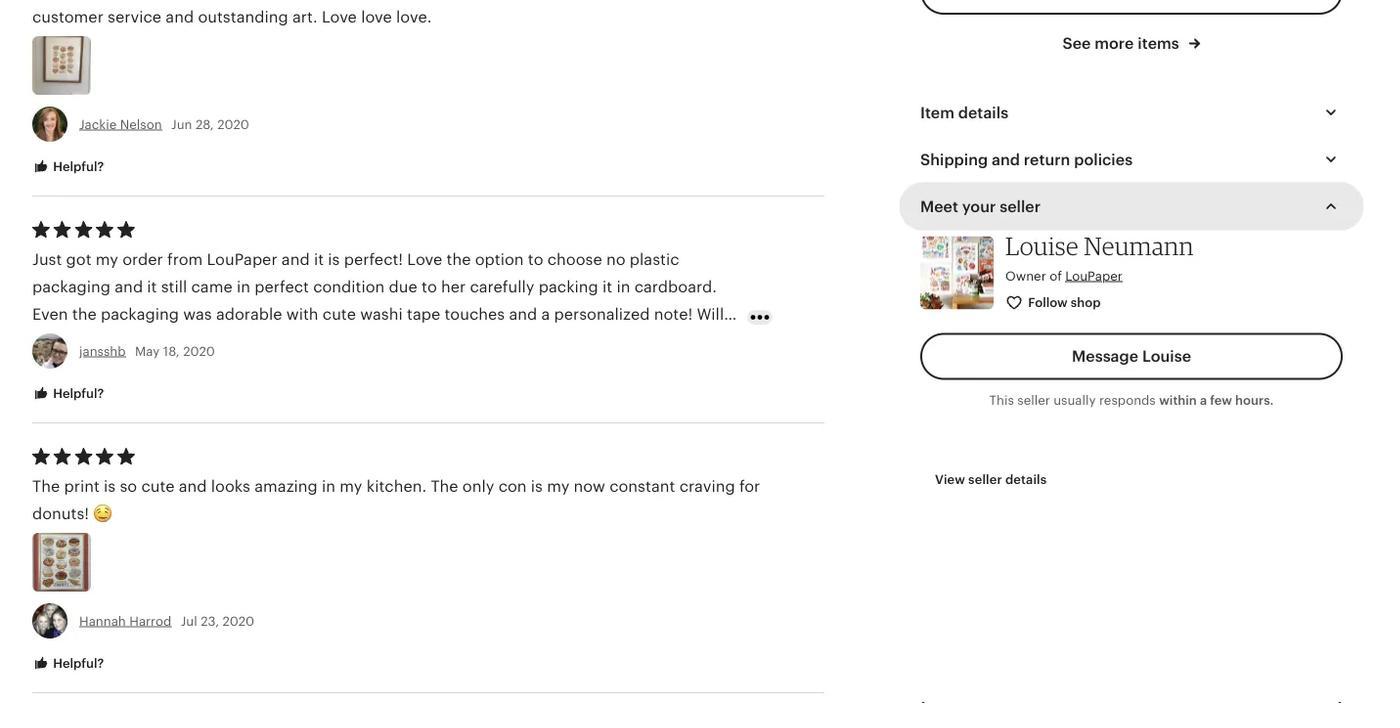 Task type: vqa. For each thing, say whether or not it's contained in the screenshot.
second off)
no



Task type: describe. For each thing, give the bounding box(es) containing it.
return
[[1024, 151, 1071, 168]]

so
[[120, 477, 137, 495]]

no
[[607, 250, 626, 268]]

details inside dropdown button
[[959, 104, 1009, 122]]

louise inside message louise button
[[1143, 348, 1192, 365]]

items
[[1138, 34, 1180, 52]]

2 vertical spatial the
[[420, 333, 445, 350]]

washi
[[360, 305, 403, 323]]

constant
[[610, 477, 676, 495]]

message louise
[[1072, 348, 1192, 365]]

1 vertical spatial the
[[72, 305, 97, 323]]

shipping
[[921, 151, 988, 168]]

item
[[921, 104, 955, 122]]

condition
[[313, 278, 385, 295]]

neumann
[[1084, 231, 1194, 261]]

future!!
[[449, 333, 504, 350]]

only
[[463, 477, 495, 495]]

and inside the print is so cute and looks amazing in my kitchen. the only con is my now constant craving for donuts! 🤤
[[179, 477, 207, 495]]

2 horizontal spatial is
[[531, 477, 543, 495]]

adorable
[[216, 305, 282, 323]]

hannah
[[79, 614, 126, 629]]

came
[[191, 278, 233, 295]]

in inside the print is so cute and looks amazing in my kitchen. the only con is my now constant craving for donuts! 🤤
[[322, 477, 336, 495]]

2 horizontal spatial my
[[547, 477, 570, 495]]

love
[[407, 250, 443, 268]]

0 vertical spatial packaging
[[32, 278, 111, 295]]

keep
[[106, 333, 142, 350]]

the print is so cute and looks amazing in my kitchen. the only con is my now constant craving for donuts! 🤤
[[32, 477, 761, 522]]

view
[[935, 472, 966, 487]]

touches
[[445, 305, 505, 323]]

carefully
[[470, 278, 535, 295]]

perfect
[[255, 278, 309, 295]]

and up perfect
[[282, 250, 310, 268]]

my inside just got my order from loupaper and it is perfect! love the option to choose no plastic packaging and it still came in perfect condition due to her carefully packing it in cardboard. even the packaging was adorable with cute washi tape touches and a personalized note! will definitely keep an eye on this shop to order more in the future!!
[[96, 250, 118, 268]]

louise neumann owner of loupaper
[[1006, 231, 1194, 283]]

few
[[1211, 393, 1233, 408]]

see more items link
[[1063, 32, 1201, 54]]

item details
[[921, 104, 1009, 122]]

amazing
[[255, 477, 318, 495]]

note!
[[654, 305, 693, 323]]

item details button
[[903, 89, 1361, 136]]

🤤
[[93, 505, 109, 522]]

and inside dropdown button
[[992, 151, 1020, 168]]

just got my order from loupaper and it is perfect! love the option to choose no plastic packaging and it still came in perfect condition due to her carefully packing it in cardboard. even the packaging was adorable with cute washi tape touches and a personalized note! will definitely keep an eye on this shop to order more in the future!!
[[32, 250, 724, 350]]

seller for this seller usually responds within a few hours.
[[1018, 393, 1051, 408]]

jackie
[[79, 117, 117, 132]]

got
[[66, 250, 92, 268]]

view details of this review photo by jackie nelson image
[[32, 36, 91, 95]]

seller inside dropdown button
[[1000, 198, 1041, 215]]

loupaper link
[[1066, 269, 1123, 283]]

helpful? for jackie nelson jun 28, 2020
[[50, 159, 104, 174]]

louise neumann image
[[921, 236, 994, 310]]

message
[[1072, 348, 1139, 365]]

harrod
[[129, 614, 171, 629]]

now
[[574, 477, 606, 495]]

view details of this review photo by hannah harrod image
[[32, 533, 91, 592]]

hours.
[[1236, 393, 1274, 408]]

may
[[135, 344, 160, 359]]

louise inside louise neumann owner of loupaper
[[1006, 231, 1079, 261]]

helpful? button for hannah harrod
[[18, 646, 119, 682]]

hannah harrod jul 23, 2020
[[79, 614, 255, 629]]

due
[[389, 278, 418, 295]]

2 horizontal spatial it
[[603, 278, 613, 295]]

see
[[1063, 34, 1091, 52]]

view seller details link
[[921, 462, 1062, 498]]

on
[[199, 333, 219, 350]]

follow
[[1028, 295, 1068, 310]]

shipping and return policies button
[[903, 136, 1361, 183]]

an
[[147, 333, 165, 350]]

jun
[[171, 117, 192, 132]]

option
[[475, 250, 524, 268]]

a inside just got my order from loupaper and it is perfect! love the option to choose no plastic packaging and it still came in perfect condition due to her carefully packing it in cardboard. even the packaging was adorable with cute washi tape touches and a personalized note! will definitely keep an eye on this shop to order more in the future!!
[[542, 305, 550, 323]]

jackie nelson link
[[79, 117, 162, 132]]

0 vertical spatial to
[[528, 250, 544, 268]]

perfect!
[[344, 250, 403, 268]]

con
[[499, 477, 527, 495]]

definitely
[[32, 333, 102, 350]]

jansshb
[[79, 344, 126, 359]]

this seller usually responds within a few hours.
[[990, 393, 1274, 408]]

view seller details
[[935, 472, 1047, 487]]

kitchen.
[[367, 477, 427, 495]]

follow shop
[[1028, 295, 1101, 310]]

choose
[[548, 250, 602, 268]]

usually
[[1054, 393, 1096, 408]]

jul
[[181, 614, 197, 629]]

still
[[161, 278, 187, 295]]

shop inside just got my order from loupaper and it is perfect! love the option to choose no plastic packaging and it still came in perfect condition due to her carefully packing it in cardboard. even the packaging was adorable with cute washi tape touches and a personalized note! will definitely keep an eye on this shop to order more in the future!!
[[254, 333, 291, 350]]

2 the from the left
[[431, 477, 458, 495]]

1 horizontal spatial my
[[340, 477, 363, 495]]

1 vertical spatial 2020
[[183, 344, 215, 359]]

23,
[[201, 614, 219, 629]]

with
[[286, 305, 319, 323]]

1 horizontal spatial a
[[1200, 393, 1208, 408]]

packing
[[539, 278, 599, 295]]

1 the from the left
[[32, 477, 60, 495]]

1 horizontal spatial it
[[314, 250, 324, 268]]

1 horizontal spatial more
[[1095, 34, 1134, 52]]

was
[[183, 305, 212, 323]]



Task type: locate. For each thing, give the bounding box(es) containing it.
a
[[542, 305, 550, 323], [1200, 393, 1208, 408]]

for
[[740, 477, 761, 495]]

0 horizontal spatial the
[[32, 477, 60, 495]]

1 vertical spatial a
[[1200, 393, 1208, 408]]

helpful? button down definitely at the left of page
[[18, 376, 119, 412]]

loupaper inside just got my order from loupaper and it is perfect! love the option to choose no plastic packaging and it still came in perfect condition due to her carefully packing it in cardboard. even the packaging was adorable with cute washi tape touches and a personalized note! will definitely keep an eye on this shop to order more in the future!!
[[207, 250, 277, 268]]

1 horizontal spatial the
[[420, 333, 445, 350]]

cute right the so
[[141, 477, 175, 495]]

1 vertical spatial louise
[[1143, 348, 1192, 365]]

will
[[697, 305, 724, 323]]

louise up of
[[1006, 231, 1079, 261]]

helpful? button
[[18, 149, 119, 185], [18, 376, 119, 412], [18, 646, 119, 682]]

1 vertical spatial more
[[359, 333, 398, 350]]

1 vertical spatial packaging
[[101, 305, 179, 323]]

the up her
[[447, 250, 471, 268]]

and left looks
[[179, 477, 207, 495]]

1 helpful? button from the top
[[18, 149, 119, 185]]

the down tape
[[420, 333, 445, 350]]

shop down adorable
[[254, 333, 291, 350]]

cardboard.
[[635, 278, 717, 295]]

0 horizontal spatial is
[[104, 477, 116, 495]]

0 vertical spatial the
[[447, 250, 471, 268]]

0 horizontal spatial loupaper
[[207, 250, 277, 268]]

donuts!
[[32, 505, 89, 522]]

packaging down got at the left top of the page
[[32, 278, 111, 295]]

in
[[237, 278, 250, 295], [617, 278, 631, 295], [403, 333, 416, 350], [322, 477, 336, 495]]

1 vertical spatial seller
[[1018, 393, 1051, 408]]

2 helpful? from the top
[[50, 386, 104, 401]]

helpful? button down jackie
[[18, 149, 119, 185]]

of
[[1050, 269, 1062, 283]]

to right option
[[528, 250, 544, 268]]

cute inside just got my order from loupaper and it is perfect! love the option to choose no plastic packaging and it still came in perfect condition due to her carefully packing it in cardboard. even the packaging was adorable with cute washi tape touches and a personalized note! will definitely keep an eye on this shop to order more in the future!!
[[323, 305, 356, 323]]

order down with
[[315, 333, 355, 350]]

to left her
[[422, 278, 437, 295]]

craving
[[680, 477, 735, 495]]

details right 'item'
[[959, 104, 1009, 122]]

0 horizontal spatial my
[[96, 250, 118, 268]]

and
[[992, 151, 1020, 168], [282, 250, 310, 268], [115, 278, 143, 295], [509, 305, 537, 323], [179, 477, 207, 495]]

this
[[990, 393, 1014, 408]]

0 vertical spatial seller
[[1000, 198, 1041, 215]]

details
[[959, 104, 1009, 122], [1006, 472, 1047, 487]]

1 horizontal spatial is
[[328, 250, 340, 268]]

0 horizontal spatial a
[[542, 305, 550, 323]]

owner
[[1006, 269, 1047, 283]]

1 horizontal spatial the
[[431, 477, 458, 495]]

your
[[963, 198, 996, 215]]

2 vertical spatial helpful?
[[50, 656, 104, 671]]

loupaper
[[207, 250, 277, 268], [1066, 269, 1123, 283]]

0 vertical spatial more
[[1095, 34, 1134, 52]]

seller right the view
[[969, 472, 1003, 487]]

loupaper up came
[[207, 250, 277, 268]]

more
[[1095, 34, 1134, 52], [359, 333, 398, 350]]

1 vertical spatial shop
[[254, 333, 291, 350]]

more inside just got my order from loupaper and it is perfect! love the option to choose no plastic packaging and it still came in perfect condition due to her carefully packing it in cardboard. even the packaging was adorable with cute washi tape touches and a personalized note! will definitely keep an eye on this shop to order more in the future!!
[[359, 333, 398, 350]]

follow shop button
[[991, 285, 1118, 321]]

seller right your at the right top of page
[[1000, 198, 1041, 215]]

0 vertical spatial shop
[[1071, 295, 1101, 310]]

2020 for 23,
[[223, 614, 255, 629]]

helpful? down jansshb link
[[50, 386, 104, 401]]

2 vertical spatial helpful? button
[[18, 646, 119, 682]]

to
[[528, 250, 544, 268], [422, 278, 437, 295], [295, 333, 310, 350]]

and left the "still"
[[115, 278, 143, 295]]

0 horizontal spatial to
[[295, 333, 310, 350]]

0 horizontal spatial shop
[[254, 333, 291, 350]]

0 horizontal spatial order
[[122, 250, 163, 268]]

2 horizontal spatial the
[[447, 250, 471, 268]]

meet your seller
[[921, 198, 1041, 215]]

the
[[32, 477, 60, 495], [431, 477, 458, 495]]

1 vertical spatial helpful? button
[[18, 376, 119, 412]]

louise up within
[[1143, 348, 1192, 365]]

2020 for 28,
[[217, 117, 249, 132]]

it up personalized
[[603, 278, 613, 295]]

1 vertical spatial order
[[315, 333, 355, 350]]

loupaper right of
[[1066, 269, 1123, 283]]

cute inside the print is so cute and looks amazing in my kitchen. the only con is my now constant craving for donuts! 🤤
[[141, 477, 175, 495]]

within
[[1160, 393, 1197, 408]]

in up adorable
[[237, 278, 250, 295]]

2 vertical spatial to
[[295, 333, 310, 350]]

1 vertical spatial loupaper
[[1066, 269, 1123, 283]]

0 vertical spatial order
[[122, 250, 163, 268]]

message louise button
[[921, 333, 1343, 380]]

0 horizontal spatial cute
[[141, 477, 175, 495]]

jansshb may 18, 2020
[[79, 344, 215, 359]]

1 horizontal spatial to
[[422, 278, 437, 295]]

1 vertical spatial helpful?
[[50, 386, 104, 401]]

3 helpful? from the top
[[50, 656, 104, 671]]

0 vertical spatial loupaper
[[207, 250, 277, 268]]

1 helpful? from the top
[[50, 159, 104, 174]]

her
[[441, 278, 466, 295]]

louise
[[1006, 231, 1079, 261], [1143, 348, 1192, 365]]

shop down 'loupaper' link
[[1071, 295, 1101, 310]]

2 horizontal spatial to
[[528, 250, 544, 268]]

more right 'see'
[[1095, 34, 1134, 52]]

tape
[[407, 305, 441, 323]]

looks
[[211, 477, 250, 495]]

it
[[314, 250, 324, 268], [147, 278, 157, 295], [603, 278, 613, 295]]

helpful? button down hannah at the bottom left of the page
[[18, 646, 119, 682]]

meet
[[921, 198, 959, 215]]

and left return
[[992, 151, 1020, 168]]

2020 right 28,
[[217, 117, 249, 132]]

a down 'packing'
[[542, 305, 550, 323]]

helpful? button for jackie nelson
[[18, 149, 119, 185]]

the left only
[[431, 477, 458, 495]]

0 horizontal spatial more
[[359, 333, 398, 350]]

this
[[223, 333, 250, 350]]

policies
[[1075, 151, 1133, 168]]

0 vertical spatial louise
[[1006, 231, 1079, 261]]

it up condition
[[314, 250, 324, 268]]

to down with
[[295, 333, 310, 350]]

in right amazing
[[322, 477, 336, 495]]

hannah harrod link
[[79, 614, 171, 629]]

loupaper inside louise neumann owner of loupaper
[[1066, 269, 1123, 283]]

0 horizontal spatial it
[[147, 278, 157, 295]]

shipping and return policies
[[921, 151, 1133, 168]]

meet your seller button
[[903, 183, 1361, 230]]

2020 right 23,
[[223, 614, 255, 629]]

the up definitely at the left of page
[[72, 305, 97, 323]]

shop
[[1071, 295, 1101, 310], [254, 333, 291, 350]]

0 vertical spatial cute
[[323, 305, 356, 323]]

personalized
[[554, 305, 650, 323]]

1 horizontal spatial cute
[[323, 305, 356, 323]]

0 horizontal spatial the
[[72, 305, 97, 323]]

shop inside button
[[1071, 295, 1101, 310]]

0 vertical spatial details
[[959, 104, 1009, 122]]

2 helpful? button from the top
[[18, 376, 119, 412]]

1 vertical spatial to
[[422, 278, 437, 295]]

cute down condition
[[323, 305, 356, 323]]

order up the "still"
[[122, 250, 163, 268]]

nelson
[[120, 117, 162, 132]]

see more items
[[1063, 34, 1183, 52]]

3 helpful? button from the top
[[18, 646, 119, 682]]

2 vertical spatial seller
[[969, 472, 1003, 487]]

1 vertical spatial cute
[[141, 477, 175, 495]]

plastic
[[630, 250, 679, 268]]

is left the so
[[104, 477, 116, 495]]

my right got at the left top of the page
[[96, 250, 118, 268]]

it left the "still"
[[147, 278, 157, 295]]

1 horizontal spatial shop
[[1071, 295, 1101, 310]]

is right con
[[531, 477, 543, 495]]

helpful? for hannah harrod jul 23, 2020
[[50, 656, 104, 671]]

0 horizontal spatial louise
[[1006, 231, 1079, 261]]

a left the few
[[1200, 393, 1208, 408]]

the up the donuts! on the left bottom of page
[[32, 477, 60, 495]]

seller for view seller details
[[969, 472, 1003, 487]]

is up condition
[[328, 250, 340, 268]]

1 vertical spatial details
[[1006, 472, 1047, 487]]

1 horizontal spatial loupaper
[[1066, 269, 1123, 283]]

helpful? down hannah at the bottom left of the page
[[50, 656, 104, 671]]

in down tape
[[403, 333, 416, 350]]

from
[[167, 250, 203, 268]]

0 vertical spatial 2020
[[217, 117, 249, 132]]

2 vertical spatial 2020
[[223, 614, 255, 629]]

jansshb link
[[79, 344, 126, 359]]

cute
[[323, 305, 356, 323], [141, 477, 175, 495]]

my left now
[[547, 477, 570, 495]]

the
[[447, 250, 471, 268], [72, 305, 97, 323], [420, 333, 445, 350]]

responds
[[1100, 393, 1156, 408]]

seller right this in the bottom of the page
[[1018, 393, 1051, 408]]

1 horizontal spatial order
[[315, 333, 355, 350]]

more down washi on the left of the page
[[359, 333, 398, 350]]

even
[[32, 305, 68, 323]]

jackie nelson jun 28, 2020
[[79, 117, 249, 132]]

packaging up keep
[[101, 305, 179, 323]]

is inside just got my order from loupaper and it is perfect! love the option to choose no plastic packaging and it still came in perfect condition due to her carefully packing it in cardboard. even the packaging was adorable with cute washi tape touches and a personalized note! will definitely keep an eye on this shop to order more in the future!!
[[328, 250, 340, 268]]

28,
[[196, 117, 214, 132]]

2020 right 18,
[[183, 344, 215, 359]]

0 vertical spatial helpful? button
[[18, 149, 119, 185]]

print
[[64, 477, 100, 495]]

1 horizontal spatial louise
[[1143, 348, 1192, 365]]

in down no at the left top
[[617, 278, 631, 295]]

just
[[32, 250, 62, 268]]

0 vertical spatial a
[[542, 305, 550, 323]]

is
[[328, 250, 340, 268], [104, 477, 116, 495], [531, 477, 543, 495]]

0 vertical spatial helpful?
[[50, 159, 104, 174]]

18,
[[163, 344, 180, 359]]

my left kitchen.
[[340, 477, 363, 495]]

eye
[[169, 333, 195, 350]]

packaging
[[32, 278, 111, 295], [101, 305, 179, 323]]

and down carefully
[[509, 305, 537, 323]]

helpful? down jackie
[[50, 159, 104, 174]]

details right the view
[[1006, 472, 1047, 487]]



